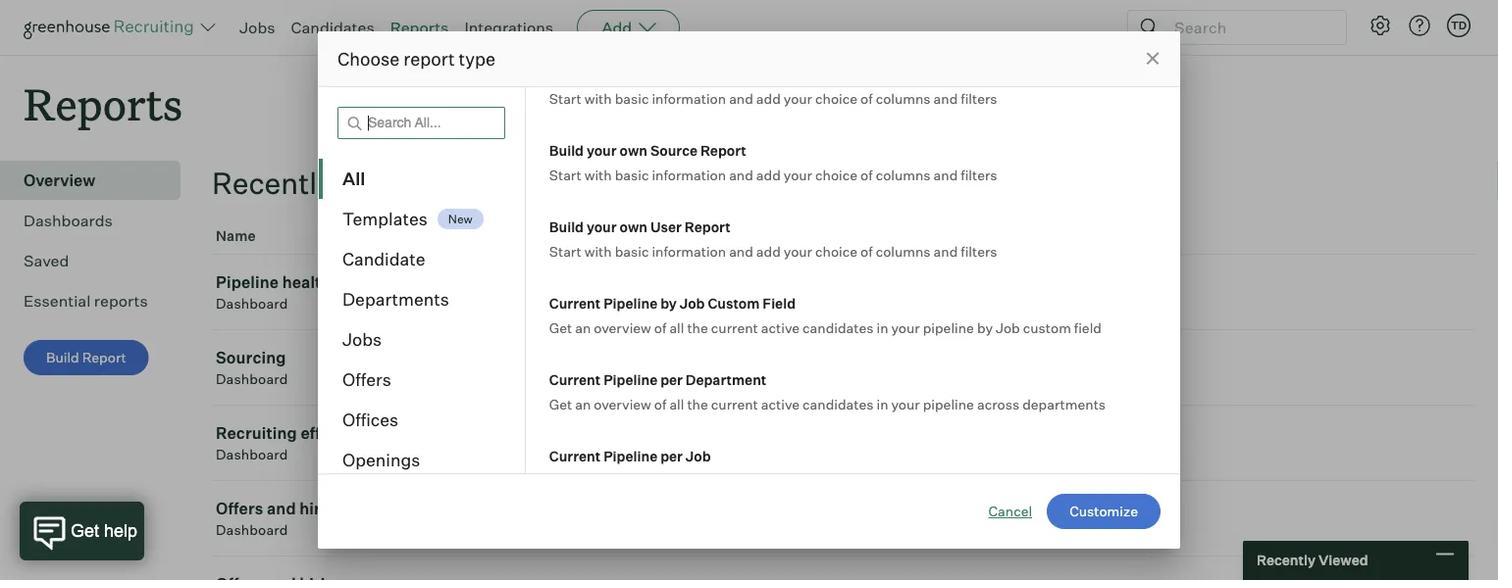 Task type: describe. For each thing, give the bounding box(es) containing it.
field
[[1074, 319, 1102, 337]]

field
[[763, 295, 796, 312]]

build report
[[46, 349, 126, 367]]

Search All... text field
[[337, 107, 505, 139]]

1 filters from the top
[[961, 90, 997, 107]]

customize
[[1070, 503, 1138, 520]]

templates
[[342, 208, 428, 230]]

choose report type
[[337, 48, 496, 70]]

type
[[459, 48, 496, 70]]

td button
[[1443, 10, 1475, 41]]

report for build your own source report
[[700, 142, 746, 159]]

add button
[[577, 10, 680, 45]]

of inside current pipeline by job custom field get an overview of all the current active candidates in your pipeline by job custom field
[[654, 319, 666, 337]]

start for build your own source report start with basic information and add your choice of columns and filters
[[549, 166, 581, 183]]

current pipeline per job get an overview of all the current active candidates in your pipeline across jobs
[[549, 448, 1050, 490]]

of inside 'current pipeline per department get an overview of all the current active candidates in your pipeline across departments'
[[654, 396, 666, 413]]

dashboards
[[24, 211, 113, 231]]

basic for user
[[615, 243, 649, 260]]

greenhouse recruiting image
[[24, 16, 200, 39]]

cancel link
[[988, 502, 1032, 522]]

candidates inside current pipeline by job custom field get an overview of all the current active candidates in your pipeline by job custom field
[[803, 319, 874, 337]]

choice for build your own user report
[[815, 243, 858, 260]]

get for current pipeline per job get an overview of all the current active candidates in your pipeline across jobs
[[549, 472, 572, 490]]

current pipeline per department get an overview of all the current active candidates in your pipeline across departments
[[549, 371, 1106, 413]]

2 dashboard from the top
[[216, 371, 288, 388]]

recruiting
[[216, 424, 297, 444]]

job for current pipeline per job get an overview of all the current active candidates in your pipeline across jobs
[[686, 448, 711, 465]]

in for current pipeline per department
[[877, 396, 888, 413]]

start for build your own user report start with basic information and add your choice of columns and filters
[[549, 243, 581, 260]]

health
[[282, 273, 331, 293]]

build report button
[[24, 341, 149, 376]]

add for build your own user report
[[756, 243, 781, 260]]

essential reports link
[[24, 290, 173, 313]]

of inside current pipeline per job get an overview of all the current active candidates in your pipeline across jobs
[[654, 472, 666, 490]]

pipeline for jobs
[[923, 472, 974, 490]]

current for current pipeline per job
[[711, 472, 758, 490]]

jobs link
[[239, 18, 275, 37]]

current inside current pipeline by job custom field get an overview of all the current active candidates in your pipeline by job custom field
[[711, 319, 758, 337]]

1 columns from the top
[[876, 90, 931, 107]]

your inside current pipeline by job custom field get an overview of all the current active candidates in your pipeline by job custom field
[[891, 319, 920, 337]]

per for department
[[660, 371, 683, 388]]

hiring
[[299, 500, 345, 519]]

name
[[216, 228, 256, 245]]

current for current pipeline by job custom field
[[549, 295, 601, 312]]

saved
[[24, 251, 69, 271]]

candidates for current pipeline per job
[[803, 472, 874, 490]]

pipeline health dashboard
[[216, 273, 331, 313]]

sourcing dashboard
[[216, 348, 288, 388]]

recruiting efficiency dashboard
[[216, 424, 376, 464]]

new
[[448, 212, 473, 226]]

current pipeline by job custom field get an overview of all the current active candidates in your pipeline by job custom field
[[549, 295, 1102, 337]]

overview inside current pipeline by job custom field get an overview of all the current active candidates in your pipeline by job custom field
[[594, 319, 651, 337]]

viewed
[[1318, 552, 1368, 570]]

configure image
[[1369, 14, 1392, 37]]

active inside current pipeline by job custom field get an overview of all the current active candidates in your pipeline by job custom field
[[761, 319, 800, 337]]

filters for build your own user report start with basic information and add your choice of columns and filters
[[961, 243, 997, 260]]

reports
[[94, 292, 148, 311]]

an for current pipeline per job
[[575, 472, 591, 490]]

offers and hiring dashboard
[[216, 500, 345, 539]]

0 horizontal spatial by
[[660, 295, 677, 312]]

all for department
[[669, 396, 684, 413]]

candidates for current pipeline per department
[[803, 396, 874, 413]]

1 with from the top
[[584, 90, 612, 107]]

recently for recently viewed
[[212, 165, 333, 202]]

candidates
[[291, 18, 374, 37]]

information for source
[[652, 166, 726, 183]]

current for current pipeline per job
[[549, 448, 601, 465]]

1 start from the top
[[549, 90, 581, 107]]

reports link
[[390, 18, 449, 37]]

active for current pipeline per job
[[761, 472, 800, 490]]

integrations
[[464, 18, 553, 37]]

your inside 'current pipeline per department get an overview of all the current active candidates in your pipeline across departments'
[[891, 396, 920, 413]]

per for job
[[660, 448, 683, 465]]

source
[[650, 142, 698, 159]]

departments
[[1022, 396, 1106, 413]]

overview for department
[[594, 396, 651, 413]]

departments
[[342, 289, 449, 311]]

job for current pipeline by job custom field get an overview of all the current active candidates in your pipeline by job custom field
[[680, 295, 705, 312]]

start with basic information and add your choice of columns and filters
[[549, 90, 997, 107]]

of inside the build your own source report start with basic information and add your choice of columns and filters
[[861, 166, 873, 183]]

candidate
[[342, 249, 425, 270]]

pipeline for current pipeline per job
[[603, 448, 658, 465]]

all inside current pipeline by job custom field get an overview of all the current active candidates in your pipeline by job custom field
[[669, 319, 684, 337]]

choose
[[337, 48, 400, 70]]

the for job
[[687, 472, 708, 490]]

efficiency
[[301, 424, 376, 444]]

pipeline for departments
[[923, 396, 974, 413]]

1 horizontal spatial reports
[[390, 18, 449, 37]]

customize button
[[1047, 494, 1161, 530]]



Task type: vqa. For each thing, say whether or not it's contained in the screenshot.
middle the Goal
no



Task type: locate. For each thing, give the bounding box(es) containing it.
department
[[686, 371, 767, 388]]

2 with from the top
[[584, 166, 612, 183]]

choice up the last
[[815, 166, 858, 183]]

2 vertical spatial get
[[549, 472, 572, 490]]

choice for build your own source report
[[815, 166, 858, 183]]

saved link
[[24, 249, 173, 273]]

own
[[620, 142, 647, 159], [620, 218, 647, 235]]

overview link
[[24, 169, 173, 192]]

candidates up current pipeline per job get an overview of all the current active candidates in your pipeline across jobs
[[803, 396, 874, 413]]

candidates up 'current pipeline per department get an overview of all the current active candidates in your pipeline across departments'
[[803, 319, 874, 337]]

1 pipeline from the top
[[923, 319, 974, 337]]

your inside current pipeline per job get an overview of all the current active candidates in your pipeline across jobs
[[891, 472, 920, 490]]

3 add from the top
[[756, 243, 781, 260]]

2 vertical spatial current
[[711, 472, 758, 490]]

1 get from the top
[[549, 319, 572, 337]]

add inside build your own user report start with basic information and add your choice of columns and filters
[[756, 243, 781, 260]]

3 in from the top
[[877, 472, 888, 490]]

1 vertical spatial the
[[687, 396, 708, 413]]

3 overview from the top
[[594, 472, 651, 490]]

2 add from the top
[[756, 166, 781, 183]]

recently
[[212, 165, 333, 202], [1257, 552, 1316, 570]]

0 vertical spatial get
[[549, 319, 572, 337]]

get
[[549, 319, 572, 337], [549, 396, 572, 413], [549, 472, 572, 490]]

current inside current pipeline by job custom field get an overview of all the current active candidates in your pipeline by job custom field
[[549, 295, 601, 312]]

2 vertical spatial basic
[[615, 243, 649, 260]]

offers inside offers and hiring dashboard
[[216, 500, 263, 519]]

0 horizontal spatial viewed
[[339, 165, 436, 202]]

report right "user"
[[685, 218, 731, 235]]

report
[[700, 142, 746, 159], [685, 218, 731, 235], [82, 349, 126, 367]]

overview
[[24, 171, 95, 191]]

integrations link
[[464, 18, 553, 37]]

build your own source report start with basic information and add your choice of columns and filters
[[549, 142, 997, 183]]

job
[[680, 295, 705, 312], [996, 319, 1020, 337], [686, 448, 711, 465]]

2 get from the top
[[549, 396, 572, 413]]

pipeline inside 'current pipeline per department get an overview of all the current active candidates in your pipeline across departments'
[[923, 396, 974, 413]]

the for department
[[687, 396, 708, 413]]

last viewed
[[851, 228, 932, 245]]

current inside 'current pipeline per department get an overview of all the current active candidates in your pipeline across departments'
[[549, 371, 601, 388]]

3 current from the top
[[711, 472, 758, 490]]

add up the build your own source report start with basic information and add your choice of columns and filters
[[756, 90, 781, 107]]

1 vertical spatial across
[[977, 472, 1019, 490]]

2 own from the top
[[620, 218, 647, 235]]

offers down 'recruiting'
[[216, 500, 263, 519]]

jobs inside choose report type dialog
[[342, 329, 382, 351]]

across
[[977, 396, 1019, 413], [977, 472, 1019, 490]]

2 basic from the top
[[615, 166, 649, 183]]

the inside 'current pipeline per department get an overview of all the current active candidates in your pipeline across departments'
[[687, 396, 708, 413]]

across for jobs
[[977, 472, 1019, 490]]

1 vertical spatial information
[[652, 166, 726, 183]]

and
[[729, 90, 753, 107], [934, 90, 958, 107], [729, 166, 753, 183], [934, 166, 958, 183], [729, 243, 753, 260], [934, 243, 958, 260], [267, 500, 296, 519]]

current inside current pipeline per job get an overview of all the current active candidates in your pipeline across jobs
[[549, 448, 601, 465]]

in inside current pipeline by job custom field get an overview of all the current active candidates in your pipeline by job custom field
[[877, 319, 888, 337]]

0 vertical spatial in
[[877, 319, 888, 337]]

jobs
[[239, 18, 275, 37], [342, 329, 382, 351]]

across inside 'current pipeline per department get an overview of all the current active candidates in your pipeline across departments'
[[977, 396, 1019, 413]]

job inside current pipeline per job get an overview of all the current active candidates in your pipeline across jobs
[[686, 448, 711, 465]]

viewed for recently viewed
[[339, 165, 436, 202]]

per
[[660, 371, 683, 388], [660, 448, 683, 465]]

0 vertical spatial by
[[660, 295, 677, 312]]

0 horizontal spatial reports
[[24, 75, 183, 132]]

dashboard inside pipeline health dashboard
[[216, 295, 288, 313]]

2 current from the top
[[711, 396, 758, 413]]

0 vertical spatial columns
[[876, 90, 931, 107]]

report for build your own user report
[[685, 218, 731, 235]]

with for build your own user report start with basic information and add your choice of columns and filters
[[584, 243, 612, 260]]

and inside offers and hiring dashboard
[[267, 500, 296, 519]]

1 the from the top
[[687, 319, 708, 337]]

start
[[549, 90, 581, 107], [549, 166, 581, 183], [549, 243, 581, 260]]

add up field
[[756, 243, 781, 260]]

pipeline inside current pipeline per job get an overview of all the current active candidates in your pipeline across jobs
[[603, 448, 658, 465]]

report inside button
[[82, 349, 126, 367]]

0 vertical spatial basic
[[615, 90, 649, 107]]

pipeline for current pipeline per department
[[603, 371, 658, 388]]

2 vertical spatial start
[[549, 243, 581, 260]]

pipeline inside pipeline health dashboard
[[216, 273, 279, 293]]

overview inside 'current pipeline per department get an overview of all the current active candidates in your pipeline across departments'
[[594, 396, 651, 413]]

3 current from the top
[[549, 448, 601, 465]]

the inside current pipeline by job custom field get an overview of all the current active candidates in your pipeline by job custom field
[[687, 319, 708, 337]]

add
[[602, 18, 632, 37]]

1 all from the top
[[669, 319, 684, 337]]

offers up offices on the bottom
[[342, 369, 391, 391]]

1 information from the top
[[652, 90, 726, 107]]

1 basic from the top
[[615, 90, 649, 107]]

0 horizontal spatial jobs
[[239, 18, 275, 37]]

2 in from the top
[[877, 396, 888, 413]]

with for build your own source report start with basic information and add your choice of columns and filters
[[584, 166, 612, 183]]

0 vertical spatial offers
[[342, 369, 391, 391]]

2 vertical spatial report
[[82, 349, 126, 367]]

1 active from the top
[[761, 319, 800, 337]]

columns inside the build your own source report start with basic information and add your choice of columns and filters
[[876, 166, 931, 183]]

start inside the build your own source report start with basic information and add your choice of columns and filters
[[549, 166, 581, 183]]

2 an from the top
[[575, 396, 591, 413]]

across up cancel
[[977, 472, 1019, 490]]

pipeline inside current pipeline by job custom field get an overview of all the current active candidates in your pipeline by job custom field
[[923, 319, 974, 337]]

0 vertical spatial reports
[[390, 18, 449, 37]]

of
[[861, 90, 873, 107], [861, 166, 873, 183], [861, 243, 873, 260], [654, 319, 666, 337], [654, 396, 666, 413], [654, 472, 666, 490]]

1 vertical spatial add
[[756, 166, 781, 183]]

viewed up templates
[[339, 165, 436, 202]]

3 the from the top
[[687, 472, 708, 490]]

candidates down 'current pipeline per department get an overview of all the current active candidates in your pipeline across departments'
[[803, 472, 874, 490]]

candidates inside current pipeline per job get an overview of all the current active candidates in your pipeline across jobs
[[803, 472, 874, 490]]

choice
[[815, 90, 858, 107], [815, 166, 858, 183], [815, 243, 858, 260]]

3 dashboard from the top
[[216, 447, 288, 464]]

1 vertical spatial recently
[[1257, 552, 1316, 570]]

1 own from the top
[[620, 142, 647, 159]]

own left "user"
[[620, 218, 647, 235]]

3 with from the top
[[584, 243, 612, 260]]

2 vertical spatial an
[[575, 472, 591, 490]]

0 vertical spatial across
[[977, 396, 1019, 413]]

2 vertical spatial information
[[652, 243, 726, 260]]

2 choice from the top
[[815, 166, 858, 183]]

0 vertical spatial start
[[549, 90, 581, 107]]

1 add from the top
[[756, 90, 781, 107]]

1 horizontal spatial viewed
[[884, 228, 932, 245]]

recently viewed
[[1257, 552, 1368, 570]]

3 get from the top
[[549, 472, 572, 490]]

add for build your own source report
[[756, 166, 781, 183]]

custom
[[708, 295, 760, 312]]

columns for build your own user report start with basic information and add your choice of columns and filters
[[876, 243, 931, 260]]

2 start from the top
[[549, 166, 581, 183]]

candidates link
[[291, 18, 374, 37]]

1 vertical spatial current
[[549, 371, 601, 388]]

dashboard inside recruiting efficiency dashboard
[[216, 447, 288, 464]]

2 vertical spatial columns
[[876, 243, 931, 260]]

2 pipeline from the top
[[923, 396, 974, 413]]

openings
[[342, 450, 420, 471]]

1 overview from the top
[[594, 319, 651, 337]]

2 vertical spatial overview
[[594, 472, 651, 490]]

choice inside build your own user report start with basic information and add your choice of columns and filters
[[815, 243, 858, 260]]

all inside 'current pipeline per department get an overview of all the current active candidates in your pipeline across departments'
[[669, 396, 684, 413]]

information down source
[[652, 166, 726, 183]]

0 vertical spatial an
[[575, 319, 591, 337]]

td button
[[1447, 14, 1471, 37]]

report down essential reports link
[[82, 349, 126, 367]]

3 all from the top
[[669, 472, 684, 490]]

0 vertical spatial current
[[549, 295, 601, 312]]

start inside build your own user report start with basic information and add your choice of columns and filters
[[549, 243, 581, 260]]

1 vertical spatial in
[[877, 396, 888, 413]]

filters
[[961, 90, 997, 107], [961, 166, 997, 183], [961, 243, 997, 260]]

columns for build your own source report start with basic information and add your choice of columns and filters
[[876, 166, 931, 183]]

0 vertical spatial own
[[620, 142, 647, 159]]

filters inside the build your own source report start with basic information and add your choice of columns and filters
[[961, 166, 997, 183]]

2 vertical spatial in
[[877, 472, 888, 490]]

2 vertical spatial active
[[761, 472, 800, 490]]

0 vertical spatial filters
[[961, 90, 997, 107]]

the
[[687, 319, 708, 337], [687, 396, 708, 413], [687, 472, 708, 490]]

per inside current pipeline per job get an overview of all the current active candidates in your pipeline across jobs
[[660, 448, 683, 465]]

1 vertical spatial all
[[669, 396, 684, 413]]

build inside build your own user report start with basic information and add your choice of columns and filters
[[549, 218, 584, 235]]

0 vertical spatial active
[[761, 319, 800, 337]]

1 in from the top
[[877, 319, 888, 337]]

jobs left the candidates link
[[239, 18, 275, 37]]

1 vertical spatial reports
[[24, 75, 183, 132]]

3 start from the top
[[549, 243, 581, 260]]

0 vertical spatial add
[[756, 90, 781, 107]]

1 per from the top
[[660, 371, 683, 388]]

1 vertical spatial active
[[761, 396, 800, 413]]

basic inside build your own user report start with basic information and add your choice of columns and filters
[[615, 243, 649, 260]]

jobs
[[1022, 472, 1050, 490]]

the inside current pipeline per job get an overview of all the current active candidates in your pipeline across jobs
[[687, 472, 708, 490]]

0 vertical spatial build
[[549, 142, 584, 159]]

reports down greenhouse recruiting 'image'
[[24, 75, 183, 132]]

1 choice from the top
[[815, 90, 858, 107]]

all inside current pipeline per job get an overview of all the current active candidates in your pipeline across jobs
[[669, 472, 684, 490]]

1 vertical spatial an
[[575, 396, 591, 413]]

1 across from the top
[[977, 396, 1019, 413]]

candidates
[[803, 319, 874, 337], [803, 396, 874, 413], [803, 472, 874, 490]]

pipeline inside current pipeline by job custom field get an overview of all the current active candidates in your pipeline by job custom field
[[603, 295, 658, 312]]

current for current pipeline per department
[[549, 371, 601, 388]]

1 vertical spatial current
[[711, 396, 758, 413]]

choice inside the build your own source report start with basic information and add your choice of columns and filters
[[815, 166, 858, 183]]

basic for source
[[615, 166, 649, 183]]

recently for recently viewed
[[1257, 552, 1316, 570]]

an inside current pipeline by job custom field get an overview of all the current active candidates in your pipeline by job custom field
[[575, 319, 591, 337]]

an
[[575, 319, 591, 337], [575, 396, 591, 413], [575, 472, 591, 490]]

1 vertical spatial report
[[685, 218, 731, 235]]

offers for offers
[[342, 369, 391, 391]]

candidates inside 'current pipeline per department get an overview of all the current active candidates in your pipeline across departments'
[[803, 396, 874, 413]]

1 vertical spatial pipeline
[[923, 396, 974, 413]]

2 active from the top
[[761, 396, 800, 413]]

add
[[756, 90, 781, 107], [756, 166, 781, 183], [756, 243, 781, 260]]

0 vertical spatial all
[[669, 319, 684, 337]]

2 information from the top
[[652, 166, 726, 183]]

across inside current pipeline per job get an overview of all the current active candidates in your pipeline across jobs
[[977, 472, 1019, 490]]

information inside build your own user report start with basic information and add your choice of columns and filters
[[652, 243, 726, 260]]

jobs down departments
[[342, 329, 382, 351]]

pipeline
[[923, 319, 974, 337], [923, 396, 974, 413], [923, 472, 974, 490]]

build for build your own user report
[[549, 218, 584, 235]]

1 vertical spatial overview
[[594, 396, 651, 413]]

reports
[[390, 18, 449, 37], [24, 75, 183, 132]]

last
[[851, 228, 881, 245]]

0 vertical spatial job
[[680, 295, 705, 312]]

3 candidates from the top
[[803, 472, 874, 490]]

pipeline for current pipeline by job custom field
[[603, 295, 658, 312]]

active
[[761, 319, 800, 337], [761, 396, 800, 413], [761, 472, 800, 490]]

in inside current pipeline per job get an overview of all the current active candidates in your pipeline across jobs
[[877, 472, 888, 490]]

0 vertical spatial viewed
[[339, 165, 436, 202]]

0 vertical spatial current
[[711, 319, 758, 337]]

1 horizontal spatial jobs
[[342, 329, 382, 351]]

all
[[342, 168, 365, 190]]

get inside current pipeline per job get an overview of all the current active candidates in your pipeline across jobs
[[549, 472, 572, 490]]

active inside 'current pipeline per department get an overview of all the current active candidates in your pipeline across departments'
[[761, 396, 800, 413]]

0 vertical spatial per
[[660, 371, 683, 388]]

0 vertical spatial candidates
[[803, 319, 874, 337]]

current inside current pipeline per job get an overview of all the current active candidates in your pipeline across jobs
[[711, 472, 758, 490]]

choice up the build your own source report start with basic information and add your choice of columns and filters
[[815, 90, 858, 107]]

1 vertical spatial own
[[620, 218, 647, 235]]

active inside current pipeline per job get an overview of all the current active candidates in your pipeline across jobs
[[761, 472, 800, 490]]

1 vertical spatial offers
[[216, 500, 263, 519]]

2 vertical spatial current
[[549, 448, 601, 465]]

0 vertical spatial the
[[687, 319, 708, 337]]

pipeline inside current pipeline per job get an overview of all the current active candidates in your pipeline across jobs
[[923, 472, 974, 490]]

essential reports
[[24, 292, 148, 311]]

own for user
[[620, 218, 647, 235]]

your
[[784, 90, 812, 107], [587, 142, 617, 159], [784, 166, 812, 183], [587, 218, 617, 235], [784, 243, 812, 260], [891, 319, 920, 337], [891, 396, 920, 413], [891, 472, 920, 490]]

2 vertical spatial all
[[669, 472, 684, 490]]

custom
[[1023, 319, 1071, 337]]

1 current from the top
[[711, 319, 758, 337]]

0 vertical spatial recently
[[212, 165, 333, 202]]

1 vertical spatial per
[[660, 448, 683, 465]]

2 vertical spatial pipeline
[[923, 472, 974, 490]]

2 filters from the top
[[961, 166, 997, 183]]

0 vertical spatial overview
[[594, 319, 651, 337]]

2 vertical spatial with
[[584, 243, 612, 260]]

get inside 'current pipeline per department get an overview of all the current active candidates in your pipeline across departments'
[[549, 396, 572, 413]]

all for job
[[669, 472, 684, 490]]

current inside 'current pipeline per department get an overview of all the current active candidates in your pipeline across departments'
[[711, 396, 758, 413]]

2 all from the top
[[669, 396, 684, 413]]

dashboard
[[216, 295, 288, 313], [216, 371, 288, 388], [216, 447, 288, 464], [216, 522, 288, 539]]

basic
[[615, 90, 649, 107], [615, 166, 649, 183], [615, 243, 649, 260]]

overview for job
[[594, 472, 651, 490]]

1 vertical spatial choice
[[815, 166, 858, 183]]

own left source
[[620, 142, 647, 159]]

with
[[584, 90, 612, 107], [584, 166, 612, 183], [584, 243, 612, 260]]

recently viewed
[[212, 165, 436, 202]]

1 vertical spatial by
[[977, 319, 993, 337]]

build your own user report start with basic information and add your choice of columns and filters
[[549, 218, 997, 260]]

own for source
[[620, 142, 647, 159]]

1 an from the top
[[575, 319, 591, 337]]

current for current pipeline per department
[[711, 396, 758, 413]]

1 vertical spatial basic
[[615, 166, 649, 183]]

report inside the build your own source report start with basic information and add your choice of columns and filters
[[700, 142, 746, 159]]

viewed
[[339, 165, 436, 202], [884, 228, 932, 245]]

active for current pipeline per department
[[761, 396, 800, 413]]

3 active from the top
[[761, 472, 800, 490]]

own inside build your own user report start with basic information and add your choice of columns and filters
[[620, 218, 647, 235]]

1 horizontal spatial by
[[977, 319, 993, 337]]

3 pipeline from the top
[[923, 472, 974, 490]]

2 candidates from the top
[[803, 396, 874, 413]]

an inside current pipeline per job get an overview of all the current active candidates in your pipeline across jobs
[[575, 472, 591, 490]]

in
[[877, 319, 888, 337], [877, 396, 888, 413], [877, 472, 888, 490]]

0 vertical spatial pipeline
[[923, 319, 974, 337]]

by
[[660, 295, 677, 312], [977, 319, 993, 337]]

columns
[[876, 90, 931, 107], [876, 166, 931, 183], [876, 243, 931, 260]]

2 columns from the top
[[876, 166, 931, 183]]

build inside the build your own source report start with basic information and add your choice of columns and filters
[[549, 142, 584, 159]]

2 overview from the top
[[594, 396, 651, 413]]

3 information from the top
[[652, 243, 726, 260]]

filters inside build your own user report start with basic information and add your choice of columns and filters
[[961, 243, 997, 260]]

get for current pipeline per department get an overview of all the current active candidates in your pipeline across departments
[[549, 396, 572, 413]]

1 horizontal spatial recently
[[1257, 552, 1316, 570]]

information down "user"
[[652, 243, 726, 260]]

1 dashboard from the top
[[216, 295, 288, 313]]

0 vertical spatial report
[[700, 142, 746, 159]]

get inside current pipeline by job custom field get an overview of all the current active candidates in your pipeline by job custom field
[[549, 319, 572, 337]]

add inside the build your own source report start with basic information and add your choice of columns and filters
[[756, 166, 781, 183]]

1 vertical spatial build
[[549, 218, 584, 235]]

1 candidates from the top
[[803, 319, 874, 337]]

current
[[549, 295, 601, 312], [549, 371, 601, 388], [549, 448, 601, 465]]

information
[[652, 90, 726, 107], [652, 166, 726, 183], [652, 243, 726, 260]]

build for build your own source report
[[549, 142, 584, 159]]

in for current pipeline per job
[[877, 472, 888, 490]]

2 vertical spatial job
[[686, 448, 711, 465]]

3 filters from the top
[[961, 243, 997, 260]]

Search text field
[[1169, 13, 1328, 42]]

1 horizontal spatial offers
[[342, 369, 391, 391]]

2 across from the top
[[977, 472, 1019, 490]]

across for departments
[[977, 396, 1019, 413]]

offices
[[342, 410, 398, 431]]

0 vertical spatial with
[[584, 90, 612, 107]]

1 vertical spatial columns
[[876, 166, 931, 183]]

1 vertical spatial filters
[[961, 166, 997, 183]]

pipeline
[[216, 273, 279, 293], [603, 295, 658, 312], [603, 371, 658, 388], [603, 448, 658, 465]]

choose report type dialog
[[318, 31, 1180, 578]]

in inside 'current pipeline per department get an overview of all the current active candidates in your pipeline across departments'
[[877, 396, 888, 413]]

1 vertical spatial viewed
[[884, 228, 932, 245]]

0 vertical spatial choice
[[815, 90, 858, 107]]

viewed right the last
[[884, 228, 932, 245]]

current
[[711, 319, 758, 337], [711, 396, 758, 413], [711, 472, 758, 490]]

of inside build your own user report start with basic information and add your choice of columns and filters
[[861, 243, 873, 260]]

choice up current pipeline by job custom field get an overview of all the current active candidates in your pipeline by job custom field
[[815, 243, 858, 260]]

dashboards link
[[24, 209, 173, 233]]

information inside the build your own source report start with basic information and add your choice of columns and filters
[[652, 166, 726, 183]]

1 vertical spatial get
[[549, 396, 572, 413]]

2 vertical spatial the
[[687, 472, 708, 490]]

3 choice from the top
[[815, 243, 858, 260]]

an inside 'current pipeline per department get an overview of all the current active candidates in your pipeline across departments'
[[575, 396, 591, 413]]

own inside the build your own source report start with basic information and add your choice of columns and filters
[[620, 142, 647, 159]]

3 basic from the top
[[615, 243, 649, 260]]

recently left viewed
[[1257, 552, 1316, 570]]

an for current pipeline per department
[[575, 396, 591, 413]]

2 vertical spatial candidates
[[803, 472, 874, 490]]

1 vertical spatial jobs
[[342, 329, 382, 351]]

2 the from the top
[[687, 396, 708, 413]]

2 vertical spatial build
[[46, 349, 79, 367]]

1 vertical spatial job
[[996, 319, 1020, 337]]

sourcing
[[216, 348, 286, 368]]

0 vertical spatial jobs
[[239, 18, 275, 37]]

3 an from the top
[[575, 472, 591, 490]]

2 per from the top
[[660, 448, 683, 465]]

essential
[[24, 292, 91, 311]]

offers for offers and hiring dashboard
[[216, 500, 263, 519]]

0 horizontal spatial recently
[[212, 165, 333, 202]]

all
[[669, 319, 684, 337], [669, 396, 684, 413], [669, 472, 684, 490]]

2 vertical spatial filters
[[961, 243, 997, 260]]

0 horizontal spatial offers
[[216, 500, 263, 519]]

overview inside current pipeline per job get an overview of all the current active candidates in your pipeline across jobs
[[594, 472, 651, 490]]

reports up choose report type
[[390, 18, 449, 37]]

viewed for last viewed
[[884, 228, 932, 245]]

pipeline inside 'current pipeline per department get an overview of all the current active candidates in your pipeline across departments'
[[603, 371, 658, 388]]

report
[[403, 48, 455, 70]]

recently up name
[[212, 165, 333, 202]]

filters for build your own source report start with basic information and add your choice of columns and filters
[[961, 166, 997, 183]]

1 vertical spatial with
[[584, 166, 612, 183]]

2 vertical spatial add
[[756, 243, 781, 260]]

dashboard inside offers and hiring dashboard
[[216, 522, 288, 539]]

1 vertical spatial candidates
[[803, 396, 874, 413]]

information for user
[[652, 243, 726, 260]]

basic inside the build your own source report start with basic information and add your choice of columns and filters
[[615, 166, 649, 183]]

user
[[650, 218, 682, 235]]

per inside 'current pipeline per department get an overview of all the current active candidates in your pipeline across departments'
[[660, 371, 683, 388]]

information up source
[[652, 90, 726, 107]]

3 columns from the top
[[876, 243, 931, 260]]

build inside build report button
[[46, 349, 79, 367]]

2 vertical spatial choice
[[815, 243, 858, 260]]

across left departments
[[977, 396, 1019, 413]]

cancel
[[988, 503, 1032, 520]]

report right source
[[700, 142, 746, 159]]

report inside build your own user report start with basic information and add your choice of columns and filters
[[685, 218, 731, 235]]

4 dashboard from the top
[[216, 522, 288, 539]]

overview
[[594, 319, 651, 337], [594, 396, 651, 413], [594, 472, 651, 490]]

td
[[1451, 19, 1467, 32]]

columns inside build your own user report start with basic information and add your choice of columns and filters
[[876, 243, 931, 260]]

1 vertical spatial start
[[549, 166, 581, 183]]

with inside build your own user report start with basic information and add your choice of columns and filters
[[584, 243, 612, 260]]

add up build your own user report start with basic information and add your choice of columns and filters
[[756, 166, 781, 183]]

0 vertical spatial information
[[652, 90, 726, 107]]

1 current from the top
[[549, 295, 601, 312]]

with inside the build your own source report start with basic information and add your choice of columns and filters
[[584, 166, 612, 183]]

offers inside choose report type dialog
[[342, 369, 391, 391]]

2 current from the top
[[549, 371, 601, 388]]



